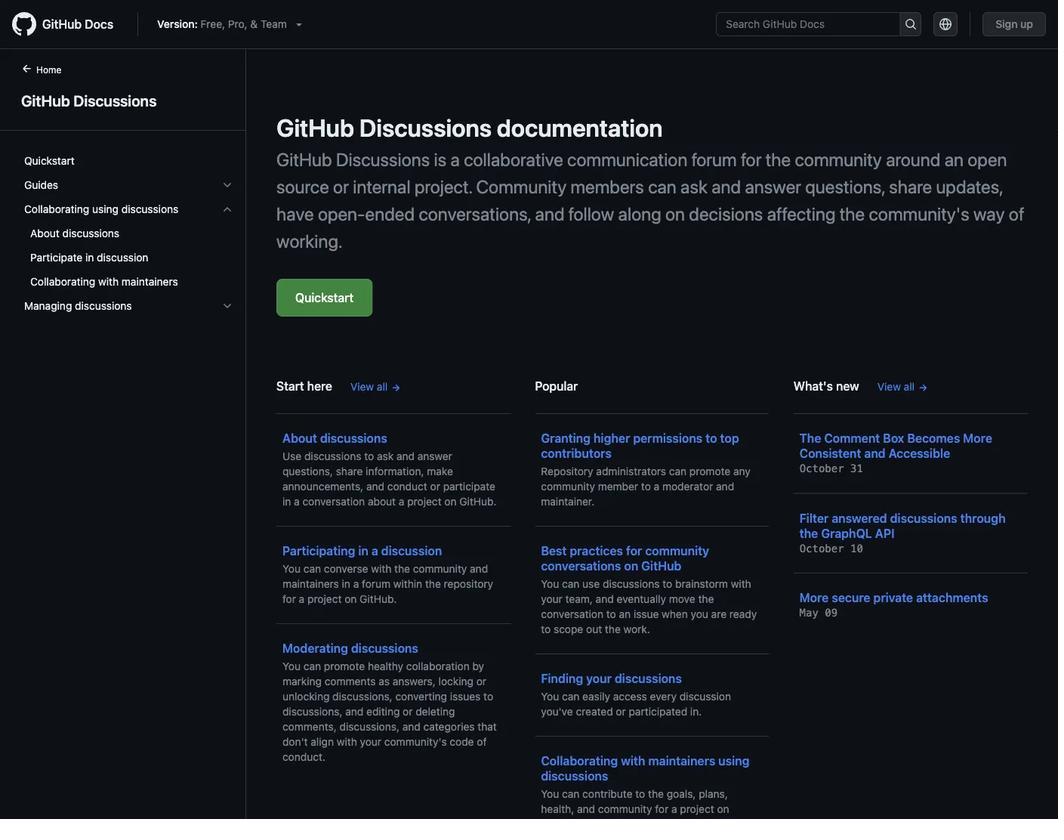 Task type: describe. For each thing, give the bounding box(es) containing it.
or inside the github discussions documentation github discussions is a collaborative communication forum for the community around an open source or internal project. community members can ask and answer questions, share updates, have open-ended conversations, and follow along on decisions affecting the community's way of working.
[[333, 176, 349, 197]]

to up move
[[663, 578, 673, 590]]

for inside the participating in a discussion you can converse with the community and maintainers in a forum within the repository for a project on github.
[[283, 593, 296, 605]]

is
[[434, 149, 447, 170]]

community inside the participating in a discussion you can converse with the community and maintainers in a forum within the repository for a project on github.
[[413, 563, 467, 575]]

out
[[586, 623, 602, 635]]

unlocking
[[283, 690, 330, 703]]

information,
[[366, 465, 424, 478]]

of inside the github discussions documentation github discussions is a collaborative communication forum for the community around an open source or internal project. community members can ask and answer questions, share updates, have open-ended conversations, and follow along on decisions affecting the community's way of working.
[[1009, 203, 1025, 224]]

version:
[[157, 18, 198, 30]]

and inside "the comment box becomes more consistent and accessible october 31"
[[865, 446, 886, 461]]

you've
[[541, 705, 573, 718]]

1 vertical spatial quickstart link
[[277, 279, 373, 317]]

community inside "granting higher permissions to top contributors repository administrators can promote any community member to a moderator and maintainer."
[[541, 480, 595, 493]]

goals,
[[667, 788, 696, 800]]

discussions inside finding your discussions you can easily access every discussion you've created or participated in.
[[615, 671, 682, 686]]

easily
[[583, 690, 611, 703]]

conversation inside about discussions use discussions to ask and answer questions, share information, make announcements, and conduct or participate in a conversation about a project on github.
[[303, 495, 365, 508]]

granting
[[541, 431, 591, 445]]

moderating discussions you can promote healthy collaboration by marking comments as answers, locking or unlocking discussions, converting issues to discussions, and editing or deleting comments, discussions, and categories that don't align with your community's code of conduct.
[[283, 641, 497, 763]]

in up converse
[[358, 544, 369, 558]]

community inside collaborating with maintainers using discussions you can contribute to the goals, plans, health, and community for a project on github by communicating with t
[[598, 803, 652, 815]]

sign
[[996, 18, 1018, 30]]

to left issue
[[607, 608, 616, 620]]

around
[[886, 149, 941, 170]]

promote inside "granting higher permissions to top contributors repository administrators can promote any community member to a moderator and maintainer."
[[690, 465, 731, 478]]

by inside moderating discussions you can promote healthy collaboration by marking comments as answers, locking or unlocking discussions, converting issues to discussions, and editing or deleting comments, discussions, and categories that don't align with your community's code of conduct.
[[473, 660, 484, 673]]

on inside best practices for community conversations on github you can use discussions to brainstorm with your team, and eventually move the conversation to an issue when you are ready to scope out the work.
[[624, 559, 639, 573]]

or inside about discussions use discussions to ask and answer questions, share information, make announcements, and conduct or participate in a conversation about a project on github.
[[430, 480, 440, 493]]

1 horizontal spatial quickstart
[[295, 291, 354, 305]]

along
[[619, 203, 662, 224]]

to down administrators
[[641, 480, 651, 493]]

1 vertical spatial discussions,
[[283, 705, 343, 718]]

up
[[1021, 18, 1034, 30]]

you inside collaborating with maintainers using discussions you can contribute to the goals, plans, health, and community for a project on github by communicating with t
[[541, 788, 559, 800]]

discussions up 'announcements,'
[[305, 450, 362, 462]]

docs
[[85, 17, 113, 31]]

discussion inside finding your discussions you can easily access every discussion you've created or participated in.
[[680, 690, 731, 703]]

community's inside the github discussions documentation github discussions is a collaborative communication forum for the community around an open source or internal project. community members can ask and answer questions, share updates, have open-ended conversations, and follow along on decisions affecting the community's way of working.
[[869, 203, 970, 224]]

editing
[[367, 705, 400, 718]]

contributors
[[541, 446, 612, 461]]

ended
[[365, 203, 415, 224]]

october inside "the comment box becomes more consistent and accessible october 31"
[[800, 462, 845, 475]]

with down the goals,
[[671, 818, 691, 819]]

here
[[307, 379, 332, 393]]

community
[[476, 176, 567, 197]]

consistent
[[800, 446, 862, 461]]

conduct.
[[283, 751, 326, 763]]

github. inside the participating in a discussion you can converse with the community and maintainers in a forum within the repository for a project on github.
[[360, 593, 397, 605]]

all for discussions
[[377, 380, 388, 393]]

a down about
[[372, 544, 378, 558]]

or down converting on the left
[[403, 705, 413, 718]]

best
[[541, 544, 567, 558]]

participate in discussion link
[[18, 246, 240, 270]]

for inside the github discussions documentation github discussions is a collaborative communication forum for the community around an open source or internal project. community members can ask and answer questions, share updates, have open-ended conversations, and follow along on decisions affecting the community's way of working.
[[741, 149, 762, 170]]

participating
[[283, 544, 355, 558]]

scope
[[554, 623, 584, 635]]

guides button
[[18, 173, 240, 197]]

more secure private attachments may 09
[[800, 591, 989, 619]]

plans,
[[699, 788, 728, 800]]

answers,
[[393, 675, 436, 688]]

an inside best practices for community conversations on github you can use discussions to brainstorm with your team, and eventually move the conversation to an issue when you are ready to scope out the work.
[[619, 608, 631, 620]]

about discussions
[[30, 227, 119, 240]]

github discussions element
[[0, 61, 246, 818]]

you inside moderating discussions you can promote healthy collaboration by marking comments as answers, locking or unlocking discussions, converting issues to discussions, and editing or deleting comments, discussions, and categories that don't align with your community's code of conduct.
[[283, 660, 301, 673]]

collaborating for collaborating with maintainers using discussions you can contribute to the goals, plans, health, and community for a project on github by communicating with t
[[541, 754, 618, 768]]

and inside collaborating with maintainers using discussions you can contribute to the goals, plans, health, and community for a project on github by communicating with t
[[577, 803, 596, 815]]

community inside best practices for community conversations on github you can use discussions to brainstorm with your team, and eventually move the conversation to an issue when you are ready to scope out the work.
[[646, 544, 710, 558]]

every
[[650, 690, 677, 703]]

participate
[[443, 480, 496, 493]]

collaborating using discussions element containing collaborating using discussions
[[12, 197, 246, 294]]

participating in a discussion you can converse with the community and maintainers in a forum within the repository for a project on github.
[[283, 544, 494, 605]]

the up affecting
[[766, 149, 791, 170]]

october 31 element
[[800, 462, 864, 475]]

github. inside about discussions use discussions to ask and answer questions, share information, make announcements, and conduct or participate in a conversation about a project on github.
[[460, 495, 497, 508]]

follow
[[569, 203, 615, 224]]

0 horizontal spatial discussion
[[97, 251, 148, 264]]

and inside the participating in a discussion you can converse with the community and maintainers in a forum within the repository for a project on github.
[[470, 563, 488, 575]]

discussions down guides dropdown button
[[121, 203, 179, 215]]

october 10 element
[[800, 542, 864, 555]]

box
[[884, 431, 905, 445]]

repository
[[444, 578, 494, 590]]

can inside the participating in a discussion you can converse with the community and maintainers in a forum within the repository for a project on github.
[[304, 563, 321, 575]]

the comment box becomes more consistent and accessible october 31
[[800, 431, 993, 475]]

becomes
[[908, 431, 961, 445]]

all for comment
[[904, 380, 915, 393]]

guides
[[24, 179, 58, 191]]

Search GitHub Docs search field
[[717, 13, 900, 36]]

collaborating using discussions element containing about discussions
[[12, 221, 246, 294]]

use
[[583, 578, 600, 590]]

any
[[734, 465, 751, 478]]

project inside about discussions use discussions to ask and answer questions, share information, make announcements, and conduct or participate in a conversation about a project on github.
[[407, 495, 442, 508]]

home link
[[15, 63, 86, 78]]

on inside the participating in a discussion you can converse with the community and maintainers in a forum within the repository for a project on github.
[[345, 593, 357, 605]]

github discussions
[[21, 91, 157, 109]]

within
[[394, 578, 423, 590]]

a down 'announcements,'
[[294, 495, 300, 508]]

and up about
[[366, 480, 385, 493]]

may
[[800, 607, 819, 619]]

can inside collaborating with maintainers using discussions you can contribute to the goals, plans, health, and community for a project on github by communicating with t
[[562, 788, 580, 800]]

align
[[311, 736, 334, 748]]

managing discussions button
[[18, 294, 240, 318]]

0 vertical spatial discussions,
[[333, 690, 393, 703]]

forum inside the participating in a discussion you can converse with the community and maintainers in a forum within the repository for a project on github.
[[362, 578, 391, 590]]

a down participating
[[299, 593, 305, 605]]

github docs
[[42, 17, 113, 31]]

the right 'out'
[[605, 623, 621, 635]]

31
[[851, 462, 864, 475]]

administrators
[[597, 465, 667, 478]]

new
[[837, 379, 860, 393]]

categories
[[424, 720, 475, 733]]

members
[[571, 176, 644, 197]]

a down conduct
[[399, 495, 405, 508]]

health,
[[541, 803, 574, 815]]

and down community
[[535, 203, 565, 224]]

quickstart inside github discussions element
[[24, 155, 75, 167]]

can inside finding your discussions you can easily access every discussion you've created or participated in.
[[562, 690, 580, 703]]

discussions up participate in discussion
[[62, 227, 119, 240]]

select language: current language is english image
[[940, 18, 952, 30]]

permissions
[[633, 431, 703, 445]]

participated
[[629, 705, 688, 718]]

in inside github discussions element
[[85, 251, 94, 264]]

to left scope
[[541, 623, 551, 635]]

accessible
[[889, 446, 951, 461]]

participate in discussion
[[30, 251, 148, 264]]

view all link for start here
[[351, 379, 401, 395]]

participate
[[30, 251, 83, 264]]

view for start here
[[351, 380, 374, 393]]

collaborating using discussions
[[24, 203, 179, 215]]

collaborating with maintainers link
[[18, 270, 240, 294]]

ask inside about discussions use discussions to ask and answer questions, share information, make announcements, and conduct or participate in a conversation about a project on github.
[[377, 450, 394, 462]]

your inside best practices for community conversations on github you can use discussions to brainstorm with your team, and eventually move the conversation to an issue when you are ready to scope out the work.
[[541, 593, 563, 605]]

an inside the github discussions documentation github discussions is a collaborative communication forum for the community around an open source or internal project. community members can ask and answer questions, share updates, have open-ended conversations, and follow along on decisions affecting the community's way of working.
[[945, 149, 964, 170]]

attachments
[[917, 591, 989, 605]]

access
[[613, 690, 647, 703]]

to left "top"
[[706, 431, 718, 445]]

with inside best practices for community conversations on github you can use discussions to brainstorm with your team, and eventually move the conversation to an issue when you are ready to scope out the work.
[[731, 578, 752, 590]]

for inside collaborating with maintainers using discussions you can contribute to the goals, plans, health, and community for a project on github by communicating with t
[[655, 803, 669, 815]]

converting
[[396, 690, 447, 703]]

comment
[[825, 431, 881, 445]]

the inside filter answered discussions through the graphql api october 10
[[800, 526, 819, 540]]

and up information,
[[397, 450, 415, 462]]

open-
[[318, 203, 365, 224]]

view all link for what's new
[[878, 379, 929, 395]]

collaborating for collaborating with maintainers
[[30, 275, 95, 288]]

and inside "granting higher permissions to top contributors repository administrators can promote any community member to a moderator and maintainer."
[[716, 480, 735, 493]]

and down deleting
[[403, 720, 421, 733]]

on inside about discussions use discussions to ask and answer questions, share information, make announcements, and conduct or participate in a conversation about a project on github.
[[445, 495, 457, 508]]

discussions down 'collaborating with maintainers'
[[75, 300, 132, 312]]

using inside dropdown button
[[92, 203, 119, 215]]

api
[[876, 526, 895, 540]]

and left editing
[[346, 705, 364, 718]]

conversations
[[541, 559, 621, 573]]

or up issues
[[477, 675, 487, 688]]

updates,
[[937, 176, 1003, 197]]

member
[[598, 480, 639, 493]]

the right affecting
[[840, 203, 865, 224]]

top
[[721, 431, 740, 445]]

about
[[368, 495, 396, 508]]

private
[[874, 591, 914, 605]]

open
[[968, 149, 1008, 170]]

with up "contribute"
[[621, 754, 646, 768]]

can inside moderating discussions you can promote healthy collaboration by marking comments as answers, locking or unlocking discussions, converting issues to discussions, and editing or deleting comments, discussions, and categories that don't align with your community's code of conduct.
[[304, 660, 321, 673]]

filter
[[800, 511, 829, 525]]

about for about discussions use discussions to ask and answer questions, share information, make announcements, and conduct or participate in a conversation about a project on github.
[[283, 431, 317, 445]]

view for what's new
[[878, 380, 901, 393]]

conversations,
[[419, 203, 531, 224]]

working.
[[277, 230, 343, 252]]

a down converse
[[353, 578, 359, 590]]



Task type: vqa. For each thing, say whether or not it's contained in the screenshot.


Task type: locate. For each thing, give the bounding box(es) containing it.
about up participate
[[30, 227, 60, 240]]

0 horizontal spatial answer
[[418, 450, 452, 462]]

1 vertical spatial ask
[[377, 450, 394, 462]]

or up open-
[[333, 176, 349, 197]]

collaborating up "contribute"
[[541, 754, 618, 768]]

maintainers for collaborating with maintainers using discussions you can contribute to the goals, plans, health, and community for a project on github by communicating with t
[[649, 754, 716, 768]]

more inside "the comment box becomes more consistent and accessible october 31"
[[964, 431, 993, 445]]

on right 'along'
[[666, 203, 685, 224]]

1 vertical spatial collaborating
[[30, 275, 95, 288]]

project inside the participating in a discussion you can converse with the community and maintainers in a forum within the repository for a project on github.
[[308, 593, 342, 605]]

with right align on the bottom of page
[[337, 736, 357, 748]]

home
[[36, 64, 61, 75]]

1 vertical spatial using
[[719, 754, 750, 768]]

locking
[[439, 675, 474, 688]]

1 vertical spatial october
[[800, 542, 845, 555]]

discussions up information,
[[320, 431, 388, 445]]

1 horizontal spatial share
[[889, 176, 932, 197]]

share inside the github discussions documentation github discussions is a collaborative communication forum for the community around an open source or internal project. community members can ask and answer questions, share updates, have open-ended conversations, and follow along on decisions affecting the community's way of working.
[[889, 176, 932, 197]]

github inside collaborating with maintainers using discussions you can contribute to the goals, plans, health, and community for a project on github by communicating with t
[[541, 818, 575, 819]]

community up communicating in the bottom of the page
[[598, 803, 652, 815]]

to up communicating in the bottom of the page
[[636, 788, 646, 800]]

1 vertical spatial github.
[[360, 593, 397, 605]]

discussion inside the participating in a discussion you can converse with the community and maintainers in a forum within the repository for a project on github.
[[381, 544, 442, 558]]

1 vertical spatial more
[[800, 591, 829, 605]]

discussions up is
[[359, 113, 492, 142]]

0 vertical spatial your
[[541, 593, 563, 605]]

0 horizontal spatial questions,
[[283, 465, 333, 478]]

maintainers inside the participating in a discussion you can converse with the community and maintainers in a forum within the repository for a project on github.
[[283, 578, 339, 590]]

share up 'announcements,'
[[336, 465, 363, 478]]

1 horizontal spatial promote
[[690, 465, 731, 478]]

share
[[889, 176, 932, 197], [336, 465, 363, 478]]

with inside github discussions element
[[98, 275, 119, 288]]

project down conduct
[[407, 495, 442, 508]]

way
[[974, 203, 1005, 224]]

project down the goals,
[[680, 803, 715, 815]]

2 horizontal spatial discussion
[[680, 690, 731, 703]]

about up use on the left
[[283, 431, 317, 445]]

1 horizontal spatial by
[[578, 818, 590, 819]]

promote
[[690, 465, 731, 478], [324, 660, 365, 673]]

0 horizontal spatial about
[[30, 227, 60, 240]]

1 vertical spatial maintainers
[[283, 578, 339, 590]]

1 view from the left
[[351, 380, 374, 393]]

you
[[691, 608, 709, 620]]

1 horizontal spatial discussion
[[381, 544, 442, 558]]

comments
[[325, 675, 376, 688]]

can up team,
[[562, 578, 580, 590]]

search image
[[905, 18, 917, 30]]

and down box
[[865, 446, 886, 461]]

collaborating using discussions button
[[18, 197, 240, 221]]

and inside best practices for community conversations on github you can use discussions to brainstorm with your team, and eventually move the conversation to an issue when you are ready to scope out the work.
[[596, 593, 614, 605]]

for inside best practices for community conversations on github you can use discussions to brainstorm with your team, and eventually move the conversation to an issue when you are ready to scope out the work.
[[626, 544, 643, 558]]

1 horizontal spatial questions,
[[806, 176, 885, 197]]

sc 9kayk9 0 image for managing discussions
[[221, 300, 233, 312]]

source
[[277, 176, 329, 197]]

can up 'along'
[[648, 176, 677, 197]]

0 horizontal spatial your
[[360, 736, 382, 748]]

for up decisions on the right top
[[741, 149, 762, 170]]

on up eventually
[[624, 559, 639, 573]]

graphql
[[822, 526, 873, 540]]

about discussions use discussions to ask and answer questions, share information, make announcements, and conduct or participate in a conversation about a project on github.
[[283, 431, 497, 508]]

0 horizontal spatial conversation
[[303, 495, 365, 508]]

managing
[[24, 300, 72, 312]]

created
[[576, 705, 613, 718]]

about for about discussions
[[30, 227, 60, 240]]

discussions up health,
[[541, 769, 609, 783]]

eventually
[[617, 593, 666, 605]]

0 vertical spatial share
[[889, 176, 932, 197]]

1 horizontal spatial about
[[283, 431, 317, 445]]

0 horizontal spatial view all link
[[351, 379, 401, 395]]

the down brainstorm
[[699, 593, 714, 605]]

answer inside the github discussions documentation github discussions is a collaborative communication forum for the community around an open source or internal project. community members can ask and answer questions, share updates, have open-ended conversations, and follow along on decisions affecting the community's way of working.
[[745, 176, 802, 197]]

community up maintainer.
[[541, 480, 595, 493]]

1 vertical spatial sc 9kayk9 0 image
[[221, 300, 233, 312]]

discussions up every
[[615, 671, 682, 686]]

2 sc 9kayk9 0 image from the top
[[221, 300, 233, 312]]

of inside moderating discussions you can promote healthy collaboration by marking comments as answers, locking or unlocking discussions, converting issues to discussions, and editing or deleting comments, discussions, and categories that don't align with your community's code of conduct.
[[477, 736, 487, 748]]

collaborative
[[464, 149, 563, 170]]

2 all from the left
[[904, 380, 915, 393]]

a inside collaborating with maintainers using discussions you can contribute to the goals, plans, health, and community for a project on github by communicating with t
[[672, 803, 677, 815]]

october down graphql at the bottom of the page
[[800, 542, 845, 555]]

2 view all link from the left
[[878, 379, 929, 395]]

github docs link
[[12, 12, 126, 36]]

you
[[283, 563, 301, 575], [541, 578, 559, 590], [283, 660, 301, 673], [541, 690, 559, 703], [541, 788, 559, 800]]

moderator
[[663, 480, 714, 493]]

discussion
[[97, 251, 148, 264], [381, 544, 442, 558], [680, 690, 731, 703]]

0 horizontal spatial an
[[619, 608, 631, 620]]

maintainers down participate in discussion link
[[122, 275, 178, 288]]

1 vertical spatial discussions
[[359, 113, 492, 142]]

0 vertical spatial about
[[30, 227, 60, 240]]

what's
[[794, 379, 833, 393]]

an up work.
[[619, 608, 631, 620]]

for down the goals,
[[655, 803, 669, 815]]

a down the goals,
[[672, 803, 677, 815]]

1 vertical spatial share
[[336, 465, 363, 478]]

discussions up eventually
[[603, 578, 660, 590]]

0 vertical spatial answer
[[745, 176, 802, 197]]

collaborating with maintainers
[[30, 275, 178, 288]]

your inside finding your discussions you can easily access every discussion you've created or participated in.
[[586, 671, 612, 686]]

1 horizontal spatial quickstart link
[[277, 279, 373, 317]]

1 collaborating using discussions element from the top
[[12, 197, 246, 294]]

triangle down image
[[293, 18, 305, 30]]

discussions, up the comments,
[[283, 705, 343, 718]]

you down the best
[[541, 578, 559, 590]]

0 horizontal spatial maintainers
[[122, 275, 178, 288]]

you inside the participating in a discussion you can converse with the community and maintainers in a forum within the repository for a project on github.
[[283, 563, 301, 575]]

you up health,
[[541, 788, 559, 800]]

documentation
[[497, 113, 663, 142]]

all
[[377, 380, 388, 393], [904, 380, 915, 393]]

0 vertical spatial ask
[[681, 176, 708, 197]]

1 horizontal spatial view all link
[[878, 379, 929, 395]]

a down administrators
[[654, 480, 660, 493]]

in.
[[691, 705, 702, 718]]

2 collaborating using discussions element from the top
[[12, 221, 246, 294]]

in inside about discussions use discussions to ask and answer questions, share information, make announcements, and conduct or participate in a conversation about a project on github.
[[283, 495, 291, 508]]

0 vertical spatial more
[[964, 431, 993, 445]]

quickstart up guides
[[24, 155, 75, 167]]

or down make
[[430, 480, 440, 493]]

0 vertical spatial quickstart link
[[18, 149, 240, 173]]

more inside more secure private attachments may 09
[[800, 591, 829, 605]]

ask up information,
[[377, 450, 394, 462]]

1 horizontal spatial more
[[964, 431, 993, 445]]

with down participate in discussion
[[98, 275, 119, 288]]

or down "access"
[[616, 705, 626, 718]]

when
[[662, 608, 688, 620]]

1 vertical spatial questions,
[[283, 465, 333, 478]]

1 vertical spatial by
[[578, 818, 590, 819]]

a inside the github discussions documentation github discussions is a collaborative communication forum for the community around an open source or internal project. community members can ask and answer questions, share updates, have open-ended conversations, and follow along on decisions affecting the community's way of working.
[[451, 149, 460, 170]]

discussions down home link
[[73, 91, 157, 109]]

a inside "granting higher permissions to top contributors repository administrators can promote any community member to a moderator and maintainer."
[[654, 480, 660, 493]]

answer up make
[[418, 450, 452, 462]]

0 vertical spatial project
[[407, 495, 442, 508]]

2 horizontal spatial your
[[586, 671, 612, 686]]

quickstart link up collaborating using discussions dropdown button
[[18, 149, 240, 173]]

community's inside moderating discussions you can promote healthy collaboration by marking comments as answers, locking or unlocking discussions, converting issues to discussions, and editing or deleting comments, discussions, and categories that don't align with your community's code of conduct.
[[385, 736, 447, 748]]

an up 'updates,'
[[945, 149, 964, 170]]

1 vertical spatial promote
[[324, 660, 365, 673]]

1 horizontal spatial your
[[541, 593, 563, 605]]

for right the "practices"
[[626, 544, 643, 558]]

use
[[283, 450, 302, 462]]

1 horizontal spatial an
[[945, 149, 964, 170]]

2 vertical spatial discussions,
[[340, 720, 400, 733]]

finding
[[541, 671, 583, 686]]

by inside collaborating with maintainers using discussions you can contribute to the goals, plans, health, and community for a project on github by communicating with t
[[578, 818, 590, 819]]

maintainers for collaborating with maintainers
[[122, 275, 178, 288]]

of
[[1009, 203, 1025, 224], [477, 736, 487, 748]]

0 vertical spatial questions,
[[806, 176, 885, 197]]

2 vertical spatial collaborating
[[541, 754, 618, 768]]

1 horizontal spatial ask
[[681, 176, 708, 197]]

collaborating for collaborating using discussions
[[24, 203, 89, 215]]

forum up decisions on the right top
[[692, 149, 737, 170]]

more
[[964, 431, 993, 445], [800, 591, 829, 605]]

view all
[[351, 380, 388, 393], [878, 380, 915, 393]]

in down converse
[[342, 578, 351, 590]]

for up moderating
[[283, 593, 296, 605]]

practices
[[570, 544, 623, 558]]

move
[[669, 593, 696, 605]]

2 vertical spatial project
[[680, 803, 715, 815]]

sc 9kayk9 0 image inside managing discussions dropdown button
[[221, 300, 233, 312]]

0 vertical spatial forum
[[692, 149, 737, 170]]

moderating
[[283, 641, 348, 656]]

the right within
[[425, 578, 441, 590]]

1 vertical spatial discussion
[[381, 544, 442, 558]]

1 horizontal spatial conversation
[[541, 608, 604, 620]]

discussions up api
[[891, 511, 958, 525]]

0 vertical spatial discussions
[[73, 91, 157, 109]]

issue
[[634, 608, 659, 620]]

1 all from the left
[[377, 380, 388, 393]]

you inside best practices for community conversations on github you can use discussions to brainstorm with your team, and eventually move the conversation to an issue when you are ready to scope out the work.
[[541, 578, 559, 590]]

0 horizontal spatial by
[[473, 660, 484, 673]]

0 horizontal spatial all
[[377, 380, 388, 393]]

community up repository
[[413, 563, 467, 575]]

contribute
[[583, 788, 633, 800]]

by
[[473, 660, 484, 673], [578, 818, 590, 819]]

1 view all link from the left
[[351, 379, 401, 395]]

about inside about discussions use discussions to ask and answer questions, share information, make announcements, and conduct or participate in a conversation about a project on github.
[[283, 431, 317, 445]]

the inside collaborating with maintainers using discussions you can contribute to the goals, plans, health, and community for a project on github by communicating with t
[[648, 788, 664, 800]]

using
[[92, 203, 119, 215], [719, 754, 750, 768]]

0 vertical spatial maintainers
[[122, 275, 178, 288]]

0 horizontal spatial promote
[[324, 660, 365, 673]]

questions, up 'announcements,'
[[283, 465, 333, 478]]

1 horizontal spatial community's
[[869, 203, 970, 224]]

may 09 element
[[800, 607, 838, 619]]

community inside the github discussions documentation github discussions is a collaborative communication forum for the community around an open source or internal project. community members can ask and answer questions, share updates, have open-ended conversations, and follow along on decisions affecting the community's way of working.
[[795, 149, 882, 170]]

comments,
[[283, 720, 337, 733]]

or inside finding your discussions you can easily access every discussion you've created or participated in.
[[616, 705, 626, 718]]

healthy
[[368, 660, 404, 673]]

1 vertical spatial your
[[586, 671, 612, 686]]

to
[[706, 431, 718, 445], [364, 450, 374, 462], [641, 480, 651, 493], [663, 578, 673, 590], [607, 608, 616, 620], [541, 623, 551, 635], [484, 690, 493, 703], [636, 788, 646, 800]]

discussions inside github discussions link
[[73, 91, 157, 109]]

1 vertical spatial community's
[[385, 736, 447, 748]]

quickstart link inside github discussions element
[[18, 149, 240, 173]]

an
[[945, 149, 964, 170], [619, 608, 631, 620]]

2 vertical spatial your
[[360, 736, 382, 748]]

2 horizontal spatial project
[[680, 803, 715, 815]]

more right becomes
[[964, 431, 993, 445]]

1 vertical spatial of
[[477, 736, 487, 748]]

view all right "new" at the top right of the page
[[878, 380, 915, 393]]

and down "contribute"
[[577, 803, 596, 815]]

1 horizontal spatial view all
[[878, 380, 915, 393]]

converse
[[324, 563, 368, 575]]

collaborating inside collaborating with maintainers using discussions you can contribute to the goals, plans, health, and community for a project on github by communicating with t
[[541, 754, 618, 768]]

2 vertical spatial discussion
[[680, 690, 731, 703]]

you inside finding your discussions you can easily access every discussion you've created or participated in.
[[541, 690, 559, 703]]

1 horizontal spatial maintainers
[[283, 578, 339, 590]]

can down finding
[[562, 690, 580, 703]]

project down converse
[[308, 593, 342, 605]]

github discussions link
[[18, 89, 227, 112]]

view all right 'here'
[[351, 380, 388, 393]]

1 vertical spatial project
[[308, 593, 342, 605]]

2 vertical spatial discussions
[[336, 149, 430, 170]]

you up you've
[[541, 690, 559, 703]]

sc 9kayk9 0 image
[[221, 203, 233, 215], [221, 300, 233, 312]]

managing discussions
[[24, 300, 132, 312]]

can inside best practices for community conversations on github you can use discussions to brainstorm with your team, and eventually move the conversation to an issue when you are ready to scope out the work.
[[562, 578, 580, 590]]

2 horizontal spatial maintainers
[[649, 754, 716, 768]]

finding your discussions you can easily access every discussion you've created or participated in.
[[541, 671, 731, 718]]

by down "contribute"
[[578, 818, 590, 819]]

filter answered discussions through the graphql api october 10
[[800, 511, 1006, 555]]

1 view all from the left
[[351, 380, 388, 393]]

collaborating using discussions element
[[12, 197, 246, 294], [12, 221, 246, 294]]

the
[[800, 431, 822, 445]]

0 horizontal spatial share
[[336, 465, 363, 478]]

discussions for github discussions
[[73, 91, 157, 109]]

0 horizontal spatial quickstart link
[[18, 149, 240, 173]]

conversation inside best practices for community conversations on github you can use discussions to brainstorm with your team, and eventually move the conversation to an issue when you are ready to scope out the work.
[[541, 608, 604, 620]]

discussion up within
[[381, 544, 442, 558]]

community
[[795, 149, 882, 170], [541, 480, 595, 493], [646, 544, 710, 558], [413, 563, 467, 575], [598, 803, 652, 815]]

more up may 09 element
[[800, 591, 829, 605]]

the up within
[[395, 563, 410, 575]]

0 vertical spatial of
[[1009, 203, 1025, 224]]

share inside about discussions use discussions to ask and answer questions, share information, make announcements, and conduct or participate in a conversation about a project on github.
[[336, 465, 363, 478]]

quickstart link down working.
[[277, 279, 373, 317]]

github inside best practices for community conversations on github you can use discussions to brainstorm with your team, and eventually move the conversation to an issue when you are ready to scope out the work.
[[642, 559, 682, 573]]

0 horizontal spatial ask
[[377, 450, 394, 462]]

0 vertical spatial sc 9kayk9 0 image
[[221, 203, 233, 215]]

1 horizontal spatial github.
[[460, 495, 497, 508]]

start here
[[277, 379, 332, 393]]

maintainers up the goals,
[[649, 754, 716, 768]]

answer inside about discussions use discussions to ask and answer questions, share information, make announcements, and conduct or participate in a conversation about a project on github.
[[418, 450, 452, 462]]

using up plans,
[[719, 754, 750, 768]]

0 horizontal spatial project
[[308, 593, 342, 605]]

discussions inside collaborating with maintainers using discussions you can contribute to the goals, plans, health, and community for a project on github by communicating with t
[[541, 769, 609, 783]]

0 vertical spatial october
[[800, 462, 845, 475]]

to inside collaborating with maintainers using discussions you can contribute to the goals, plans, health, and community for a project on github by communicating with t
[[636, 788, 646, 800]]

collaborating down participate
[[30, 275, 95, 288]]

with inside the participating in a discussion you can converse with the community and maintainers in a forum within the repository for a project on github.
[[371, 563, 392, 575]]

0 vertical spatial conversation
[[303, 495, 365, 508]]

discussion down about discussions link
[[97, 251, 148, 264]]

discussions inside moderating discussions you can promote healthy collaboration by marking comments as answers, locking or unlocking discussions, converting issues to discussions, and editing or deleting comments, discussions, and categories that don't align with your community's code of conduct.
[[351, 641, 419, 656]]

using down guides dropdown button
[[92, 203, 119, 215]]

sc 9kayk9 0 image for collaborating using discussions
[[221, 203, 233, 215]]

project.
[[415, 176, 472, 197]]

a right is
[[451, 149, 460, 170]]

discussions inside filter answered discussions through the graphql api october 10
[[891, 511, 958, 525]]

0 horizontal spatial quickstart
[[24, 155, 75, 167]]

view all link right 'here'
[[351, 379, 401, 395]]

sc 9kayk9 0 image inside collaborating using discussions dropdown button
[[221, 203, 233, 215]]

questions, inside about discussions use discussions to ask and answer questions, share information, make announcements, and conduct or participate in a conversation about a project on github.
[[283, 465, 333, 478]]

and
[[712, 176, 741, 197], [535, 203, 565, 224], [865, 446, 886, 461], [397, 450, 415, 462], [366, 480, 385, 493], [716, 480, 735, 493], [470, 563, 488, 575], [596, 593, 614, 605], [346, 705, 364, 718], [403, 720, 421, 733], [577, 803, 596, 815]]

collaboration
[[406, 660, 470, 673]]

discussions inside best practices for community conversations on github you can use discussions to brainstorm with your team, and eventually move the conversation to an issue when you are ready to scope out the work.
[[603, 578, 660, 590]]

1 horizontal spatial view
[[878, 380, 901, 393]]

for
[[741, 149, 762, 170], [626, 544, 643, 558], [283, 593, 296, 605], [655, 803, 669, 815]]

ready
[[730, 608, 757, 620]]

announcements,
[[283, 480, 364, 493]]

1 vertical spatial answer
[[418, 450, 452, 462]]

october inside filter answered discussions through the graphql api october 10
[[800, 542, 845, 555]]

deleting
[[416, 705, 455, 718]]

discussions, down comments
[[333, 690, 393, 703]]

quickstart down working.
[[295, 291, 354, 305]]

forum inside the github discussions documentation github discussions is a collaborative communication forum for the community around an open source or internal project. community members can ask and answer questions, share updates, have open-ended conversations, and follow along on decisions affecting the community's way of working.
[[692, 149, 737, 170]]

2 october from the top
[[800, 542, 845, 555]]

0 vertical spatial collaborating
[[24, 203, 89, 215]]

and up decisions on the right top
[[712, 176, 741, 197]]

conversation up scope
[[541, 608, 604, 620]]

about
[[30, 227, 60, 240], [283, 431, 317, 445]]

0 horizontal spatial view all
[[351, 380, 388, 393]]

0 vertical spatial community's
[[869, 203, 970, 224]]

community's
[[869, 203, 970, 224], [385, 736, 447, 748]]

1 sc 9kayk9 0 image from the top
[[221, 203, 233, 215]]

team,
[[566, 593, 593, 605]]

1 horizontal spatial project
[[407, 495, 442, 508]]

work.
[[624, 623, 650, 635]]

brainstorm
[[676, 578, 728, 590]]

2 view all from the left
[[878, 380, 915, 393]]

ask inside the github discussions documentation github discussions is a collaborative communication forum for the community around an open source or internal project. community members can ask and answer questions, share updates, have open-ended conversations, and follow along on decisions affecting the community's way of working.
[[681, 176, 708, 197]]

on inside the github discussions documentation github discussions is a collaborative communication forum for the community around an open source or internal project. community members can ask and answer questions, share updates, have open-ended conversations, and follow along on decisions affecting the community's way of working.
[[666, 203, 685, 224]]

view all for what's new
[[878, 380, 915, 393]]

1 october from the top
[[800, 462, 845, 475]]

to inside about discussions use discussions to ask and answer questions, share information, make announcements, and conduct or participate in a conversation about a project on github.
[[364, 450, 374, 462]]

to inside moderating discussions you can promote healthy collaboration by marking comments as answers, locking or unlocking discussions, converting issues to discussions, and editing or deleting comments, discussions, and categories that don't align with your community's code of conduct.
[[484, 690, 493, 703]]

repository
[[541, 465, 594, 478]]

about discussions link
[[18, 221, 240, 246]]

your down editing
[[360, 736, 382, 748]]

can inside the github discussions documentation github discussions is a collaborative communication forum for the community around an open source or internal project. community members can ask and answer questions, share updates, have open-ended conversations, and follow along on decisions affecting the community's way of working.
[[648, 176, 677, 197]]

0 horizontal spatial community's
[[385, 736, 447, 748]]

discussions, down editing
[[340, 720, 400, 733]]

can inside "granting higher permissions to top contributors repository administrators can promote any community member to a moderator and maintainer."
[[669, 465, 687, 478]]

ask up decisions on the right top
[[681, 176, 708, 197]]

1 vertical spatial conversation
[[541, 608, 604, 620]]

view all for start here
[[351, 380, 388, 393]]

are
[[712, 608, 727, 620]]

0 horizontal spatial github.
[[360, 593, 397, 605]]

0 horizontal spatial of
[[477, 736, 487, 748]]

all up box
[[904, 380, 915, 393]]

with inside moderating discussions you can promote healthy collaboration by marking comments as answers, locking or unlocking discussions, converting issues to discussions, and editing or deleting comments, discussions, and categories that don't align with your community's code of conduct.
[[337, 736, 357, 748]]

ask
[[681, 176, 708, 197], [377, 450, 394, 462]]

best practices for community conversations on github you can use discussions to brainstorm with your team, and eventually move the conversation to an issue when you are ready to scope out the work.
[[541, 544, 757, 635]]

1 horizontal spatial of
[[1009, 203, 1025, 224]]

using inside collaborating with maintainers using discussions you can contribute to the goals, plans, health, and community for a project on github by communicating with t
[[719, 754, 750, 768]]

can down moderating
[[304, 660, 321, 673]]

1 horizontal spatial forum
[[692, 149, 737, 170]]

1 horizontal spatial using
[[719, 754, 750, 768]]

maintainers inside collaborating with maintainers using discussions you can contribute to the goals, plans, health, and community for a project on github by communicating with t
[[649, 754, 716, 768]]

questions, inside the github discussions documentation github discussions is a collaborative communication forum for the community around an open source or internal project. community members can ask and answer questions, share updates, have open-ended conversations, and follow along on decisions affecting the community's way of working.
[[806, 176, 885, 197]]

don't
[[283, 736, 308, 748]]

maintainers down participating
[[283, 578, 339, 590]]

None search field
[[717, 12, 922, 36]]

discussion up in. on the right
[[680, 690, 731, 703]]

forum left within
[[362, 578, 391, 590]]

09
[[825, 607, 838, 619]]

promote inside moderating discussions you can promote healthy collaboration by marking comments as answers, locking or unlocking discussions, converting issues to discussions, and editing or deleting comments, discussions, and categories that don't align with your community's code of conduct.
[[324, 660, 365, 673]]

2 vertical spatial maintainers
[[649, 754, 716, 768]]

0 vertical spatial github.
[[460, 495, 497, 508]]

on inside collaborating with maintainers using discussions you can contribute to the goals, plans, health, and community for a project on github by communicating with t
[[717, 803, 730, 815]]

github. down within
[[360, 593, 397, 605]]

discussions up healthy
[[351, 641, 419, 656]]

sc 9kayk9 0 image
[[221, 179, 233, 191]]

as
[[379, 675, 390, 688]]

0 horizontal spatial using
[[92, 203, 119, 215]]

github
[[42, 17, 82, 31], [21, 91, 70, 109], [277, 113, 354, 142], [277, 149, 332, 170], [642, 559, 682, 573], [541, 818, 575, 819]]

your inside moderating discussions you can promote healthy collaboration by marking comments as answers, locking or unlocking discussions, converting issues to discussions, and editing or deleting comments, discussions, and categories that don't align with your community's code of conduct.
[[360, 736, 382, 748]]

project inside collaborating with maintainers using discussions you can contribute to the goals, plans, health, and community for a project on github by communicating with t
[[680, 803, 715, 815]]

&
[[250, 18, 258, 30]]

on down participate
[[445, 495, 457, 508]]

make
[[427, 465, 453, 478]]

discussions for github discussions documentation github discussions is a collaborative communication forum for the community around an open source or internal project. community members can ask and answer questions, share updates, have open-ended conversations, and follow along on decisions affecting the community's way of working.
[[359, 113, 492, 142]]

0 vertical spatial discussion
[[97, 251, 148, 264]]

1 horizontal spatial all
[[904, 380, 915, 393]]

in down 'announcements,'
[[283, 495, 291, 508]]

about inside about discussions link
[[30, 227, 60, 240]]

2 view from the left
[[878, 380, 901, 393]]

through
[[961, 511, 1006, 525]]



